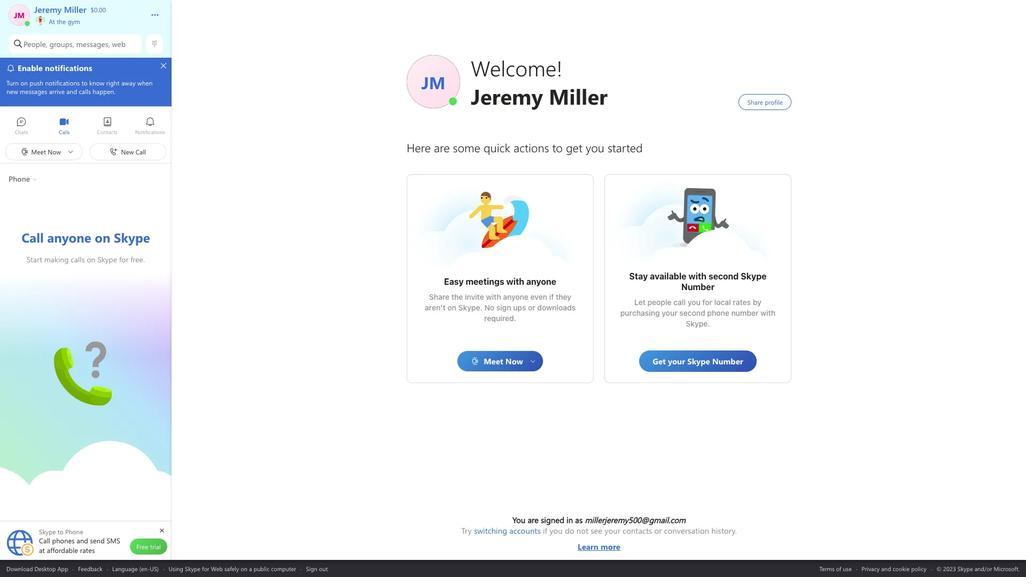 Task type: locate. For each thing, give the bounding box(es) containing it.
sign
[[497, 303, 511, 312]]

easy meetings with anyone
[[444, 277, 557, 287]]

1 vertical spatial anyone
[[503, 292, 529, 302]]

web
[[112, 39, 126, 49]]

1 vertical spatial second
[[680, 309, 706, 318]]

for
[[703, 298, 713, 307], [202, 565, 209, 573]]

0 horizontal spatial for
[[202, 565, 209, 573]]

if
[[549, 292, 554, 302], [543, 526, 548, 536]]

0 horizontal spatial skype.
[[458, 303, 483, 312]]

privacy and cookie policy link
[[862, 565, 927, 573]]

downloads
[[538, 303, 576, 312]]

or right contacts
[[655, 526, 662, 536]]

0 horizontal spatial on
[[241, 565, 248, 573]]

1 vertical spatial if
[[543, 526, 548, 536]]

skype. inside share the invite with anyone even if they aren't on skype. no sign ups or downloads required.
[[458, 303, 483, 312]]

with up the no
[[486, 292, 501, 302]]

0 horizontal spatial you
[[550, 526, 563, 536]]

1 horizontal spatial or
[[655, 526, 662, 536]]

1 horizontal spatial the
[[452, 292, 463, 302]]

0 vertical spatial second
[[709, 272, 739, 281]]

learn more link
[[462, 536, 737, 552]]

you right call
[[688, 298, 701, 307]]

tab list
[[0, 112, 172, 142]]

skype
[[741, 272, 767, 281], [185, 565, 200, 573]]

for left local
[[703, 298, 713, 307]]

terms of use link
[[820, 565, 852, 573]]

skype.
[[458, 303, 483, 312], [686, 319, 710, 328]]

your inside let people call you for local rates by purchasing your second phone number with skype.
[[662, 309, 678, 318]]

1 vertical spatial skype.
[[686, 319, 710, 328]]

at the gym button
[[34, 0, 140, 26]]

(en-
[[139, 565, 150, 573]]

accounts
[[510, 526, 541, 536]]

skype. down invite
[[458, 303, 483, 312]]

with up ups
[[507, 277, 525, 287]]

call
[[674, 298, 686, 307]]

whosthis
[[666, 186, 699, 197]]

mansurfer
[[468, 191, 507, 202]]

the
[[57, 17, 66, 26], [452, 292, 463, 302]]

anyone up even
[[527, 277, 557, 287]]

ups
[[513, 303, 526, 312]]

second down call
[[680, 309, 706, 318]]

with inside stay available with second skype number
[[689, 272, 707, 281]]

people, groups, messages, web
[[24, 39, 126, 49]]

0 horizontal spatial if
[[543, 526, 548, 536]]

1 horizontal spatial you
[[688, 298, 701, 307]]

1 vertical spatial skype
[[185, 565, 200, 573]]

1 horizontal spatial skype.
[[686, 319, 710, 328]]

0 vertical spatial you
[[688, 298, 701, 307]]

your down call
[[662, 309, 678, 318]]

with
[[689, 272, 707, 281], [507, 277, 525, 287], [486, 292, 501, 302], [761, 309, 776, 318]]

local
[[715, 298, 731, 307]]

0 horizontal spatial your
[[605, 526, 621, 536]]

available
[[650, 272, 687, 281]]

not
[[577, 526, 589, 536]]

the inside share the invite with anyone even if they aren't on skype. no sign ups or downloads required.
[[452, 292, 463, 302]]

people, groups, messages, web button
[[9, 34, 142, 53]]

1 vertical spatial you
[[550, 526, 563, 536]]

a
[[249, 565, 252, 573]]

0 vertical spatial if
[[549, 292, 554, 302]]

with up number
[[689, 272, 707, 281]]

1 horizontal spatial if
[[549, 292, 554, 302]]

skype. down phone
[[686, 319, 710, 328]]

the inside at the gym button
[[57, 17, 66, 26]]

0 vertical spatial your
[[662, 309, 678, 318]]

learn
[[578, 542, 599, 552]]

1 horizontal spatial for
[[703, 298, 713, 307]]

1 horizontal spatial skype
[[741, 272, 767, 281]]

0 horizontal spatial skype
[[185, 565, 200, 573]]

anyone up ups
[[503, 292, 529, 302]]

on left a
[[241, 565, 248, 573]]

do
[[565, 526, 575, 536]]

stay available with second skype number
[[630, 272, 769, 292]]

your
[[662, 309, 678, 318], [605, 526, 621, 536]]

stay
[[630, 272, 648, 281]]

1 horizontal spatial your
[[662, 309, 678, 318]]

1 vertical spatial on
[[241, 565, 248, 573]]

more
[[601, 542, 621, 552]]

on down share
[[448, 303, 457, 312]]

if right are
[[543, 526, 548, 536]]

you left do
[[550, 526, 563, 536]]

second
[[709, 272, 739, 281], [680, 309, 706, 318]]

1 vertical spatial the
[[452, 292, 463, 302]]

for left "web"
[[202, 565, 209, 573]]

or
[[528, 303, 536, 312], [655, 526, 662, 536]]

the down easy
[[452, 292, 463, 302]]

web
[[211, 565, 223, 573]]

or inside share the invite with anyone even if they aren't on skype. no sign ups or downloads required.
[[528, 303, 536, 312]]

download
[[6, 565, 33, 573]]

if up the downloads
[[549, 292, 554, 302]]

on
[[448, 303, 457, 312], [241, 565, 248, 573]]

0 horizontal spatial or
[[528, 303, 536, 312]]

skype up the by
[[741, 272, 767, 281]]

0 horizontal spatial the
[[57, 17, 66, 26]]

1 vertical spatial your
[[605, 526, 621, 536]]

you inside try switching accounts if you do not see your contacts or conversation history. learn more
[[550, 526, 563, 536]]

language (en-us) link
[[112, 565, 159, 573]]

0 vertical spatial on
[[448, 303, 457, 312]]

people
[[648, 298, 672, 307]]

the for gym
[[57, 17, 66, 26]]

skype inside stay available with second skype number
[[741, 272, 767, 281]]

rates
[[733, 298, 751, 307]]

skype right using
[[185, 565, 200, 573]]

share the invite with anyone even if they aren't on skype. no sign ups or downloads required.
[[425, 292, 578, 323]]

cookie
[[893, 565, 910, 573]]

1 horizontal spatial on
[[448, 303, 457, 312]]

let
[[635, 298, 646, 307]]

privacy
[[862, 565, 880, 573]]

desktop
[[34, 565, 56, 573]]

0 vertical spatial the
[[57, 17, 66, 26]]

0 horizontal spatial second
[[680, 309, 706, 318]]

you
[[688, 298, 701, 307], [550, 526, 563, 536]]

invite
[[465, 292, 484, 302]]

feedback
[[78, 565, 103, 573]]

using skype for web safely on a public computer link
[[169, 565, 296, 573]]

switching
[[474, 526, 507, 536]]

the right at
[[57, 17, 66, 26]]

with down the by
[[761, 309, 776, 318]]

in
[[567, 515, 573, 526]]

second up local
[[709, 272, 739, 281]]

0 vertical spatial or
[[528, 303, 536, 312]]

0 vertical spatial skype
[[741, 272, 767, 281]]

1 horizontal spatial second
[[709, 272, 739, 281]]

anyone
[[527, 277, 557, 287], [503, 292, 529, 302]]

your right see
[[605, 526, 621, 536]]

1 vertical spatial or
[[655, 526, 662, 536]]

0 vertical spatial skype.
[[458, 303, 483, 312]]

1 vertical spatial for
[[202, 565, 209, 573]]

no
[[485, 303, 495, 312]]

0 vertical spatial for
[[703, 298, 713, 307]]

app
[[57, 565, 68, 573]]

gym
[[68, 17, 80, 26]]

on inside share the invite with anyone even if they aren't on skype. no sign ups or downloads required.
[[448, 303, 457, 312]]

or right ups
[[528, 303, 536, 312]]



Task type: describe. For each thing, give the bounding box(es) containing it.
0 vertical spatial anyone
[[527, 277, 557, 287]]

purchasing
[[621, 309, 660, 318]]

contacts
[[623, 526, 653, 536]]

terms of use
[[820, 565, 852, 573]]

skype. inside let people call you for local rates by purchasing your second phone number with skype.
[[686, 319, 710, 328]]

signed
[[541, 515, 565, 526]]

try switching accounts if you do not see your contacts or conversation history. learn more
[[462, 526, 737, 552]]

sign out
[[306, 565, 328, 573]]

of
[[837, 565, 842, 573]]

using skype for web safely on a public computer
[[169, 565, 296, 573]]

with inside let people call you for local rates by purchasing your second phone number with skype.
[[761, 309, 776, 318]]

anyone inside share the invite with anyone even if they aren't on skype. no sign ups or downloads required.
[[503, 292, 529, 302]]

sign out link
[[306, 565, 328, 573]]

using
[[169, 565, 183, 573]]

if inside try switching accounts if you do not see your contacts or conversation history. learn more
[[543, 526, 548, 536]]

see
[[591, 526, 603, 536]]

download desktop app link
[[6, 565, 68, 573]]

safely
[[225, 565, 239, 573]]

phone
[[708, 309, 730, 318]]

policy
[[912, 565, 927, 573]]

easy
[[444, 277, 464, 287]]

your inside try switching accounts if you do not see your contacts or conversation history. learn more
[[605, 526, 621, 536]]

computer
[[271, 565, 296, 573]]

meetings
[[466, 277, 505, 287]]

the for invite
[[452, 292, 463, 302]]

history.
[[712, 526, 737, 536]]

if inside share the invite with anyone even if they aren't on skype. no sign ups or downloads required.
[[549, 292, 554, 302]]

feedback link
[[78, 565, 103, 573]]

second inside let people call you for local rates by purchasing your second phone number with skype.
[[680, 309, 706, 318]]

terms
[[820, 565, 835, 573]]

even
[[531, 292, 548, 302]]

aren't
[[425, 303, 446, 312]]

required.
[[484, 314, 516, 323]]

public
[[254, 565, 270, 573]]

groups,
[[50, 39, 74, 49]]

privacy and cookie policy
[[862, 565, 927, 573]]

at
[[49, 17, 55, 26]]

number
[[732, 309, 759, 318]]

they
[[556, 292, 572, 302]]

for inside let people call you for local rates by purchasing your second phone number with skype.
[[703, 298, 713, 307]]

us)
[[150, 565, 159, 573]]

sign
[[306, 565, 317, 573]]

share
[[429, 292, 450, 302]]

number
[[682, 282, 715, 292]]

with inside share the invite with anyone even if they aren't on skype. no sign ups or downloads required.
[[486, 292, 501, 302]]

by
[[753, 298, 762, 307]]

canyoutalk
[[54, 342, 94, 353]]

conversation
[[664, 526, 710, 536]]

out
[[319, 565, 328, 573]]

you
[[513, 515, 526, 526]]

download desktop app
[[6, 565, 68, 573]]

or inside try switching accounts if you do not see your contacts or conversation history. learn more
[[655, 526, 662, 536]]

language
[[112, 565, 138, 573]]

are
[[528, 515, 539, 526]]

use
[[843, 565, 852, 573]]

let people call you for local rates by purchasing your second phone number with skype.
[[621, 298, 778, 328]]

you are signed in as
[[513, 515, 585, 526]]

language (en-us)
[[112, 565, 159, 573]]

messages,
[[76, 39, 110, 49]]

at the gym
[[47, 17, 80, 26]]

switching accounts link
[[474, 526, 541, 536]]

people,
[[24, 39, 47, 49]]

and
[[882, 565, 892, 573]]

try
[[462, 526, 472, 536]]

second inside stay available with second skype number
[[709, 272, 739, 281]]

as
[[575, 515, 583, 526]]

you inside let people call you for local rates by purchasing your second phone number with skype.
[[688, 298, 701, 307]]



Task type: vqa. For each thing, say whether or not it's contained in the screenshot.
the Discover Bing's magic
no



